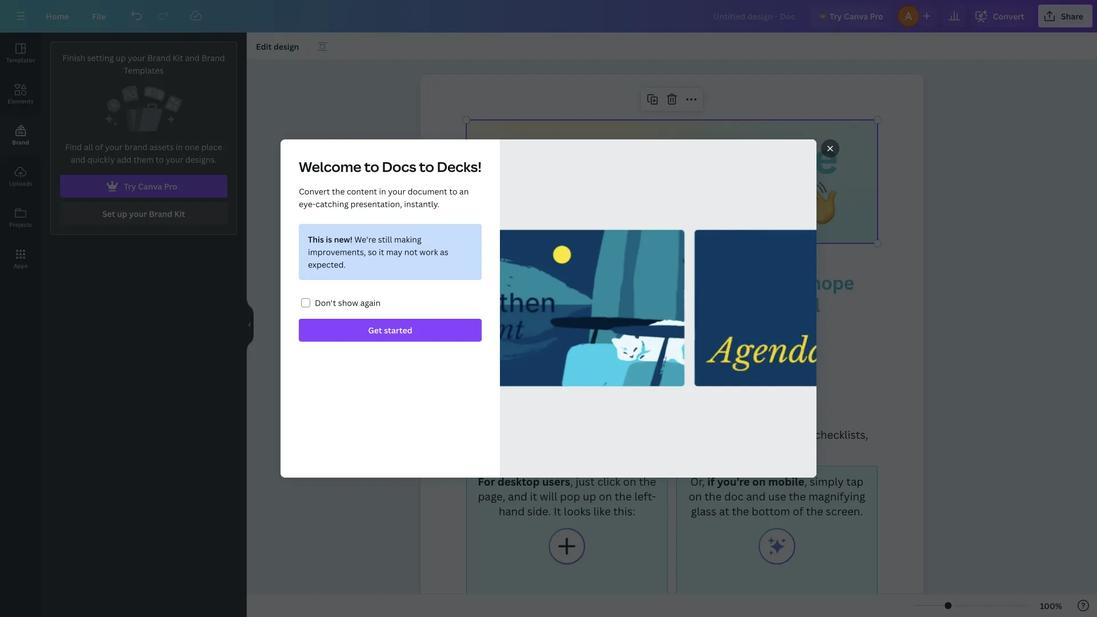 Task type: locate. For each thing, give the bounding box(es) containing it.
don't
[[315, 297, 336, 308]]

up inside "finish setting up your brand kit and brand templates"
[[116, 52, 126, 63]]

0 horizontal spatial convert
[[299, 186, 330, 197]]

welcome to docs to decks!
[[299, 157, 482, 176]]

👋
[[794, 173, 837, 232]]

the inside the convert the content in your document to an eye-catching presentation, instantly.
[[332, 186, 345, 197]]

document
[[408, 186, 447, 197]]

1 horizontal spatial and
[[185, 52, 200, 63]]

convert button
[[970, 5, 1034, 27]]

up right set
[[117, 208, 127, 219]]

find all of your brand assets in one place and quickly add them to your designs.
[[65, 141, 222, 165]]

here are six features we think you'll love:
[[466, 350, 665, 364]]

brand inside side panel tab list
[[12, 138, 29, 146]]

1 horizontal spatial try
[[830, 11, 842, 21]]

you left can
[[597, 427, 616, 442]]

1 vertical spatial try
[[124, 181, 136, 192]]

with our handy
[[466, 427, 548, 442]]

0 vertical spatial up
[[116, 52, 126, 63]]

you
[[695, 270, 727, 295], [466, 292, 499, 317], [597, 427, 616, 442]]

you right the have in the right top of the page
[[695, 270, 727, 295]]

0 vertical spatial the
[[332, 186, 345, 197]]

we're for enjoy
[[466, 270, 515, 295]]

try inside main menu bar
[[830, 11, 842, 21]]

1 vertical spatial in
[[379, 186, 386, 197]]

eye-
[[299, 199, 316, 209]]

still
[[378, 234, 392, 245]]

1 vertical spatial add
[[671, 427, 691, 442]]

you left 'enjoy'
[[466, 292, 499, 317]]

we're
[[355, 234, 376, 245], [466, 270, 515, 295]]

try canva pro inside main menu bar
[[830, 11, 884, 21]]

1 vertical spatial try canva pro button
[[60, 175, 227, 198]]

expected.
[[308, 259, 346, 270]]

0 horizontal spatial we're
[[355, 234, 376, 245]]

checklists,
[[815, 427, 868, 442]]

and inside button, you can easily add anything to your page - checklists, charts, graphics, and more!
[[553, 442, 573, 457]]

think
[[586, 350, 610, 364]]

1 vertical spatial convert
[[299, 186, 330, 197]]

2 horizontal spatial and
[[553, 442, 573, 457]]

enjoy
[[502, 292, 550, 317]]

to right anything
[[741, 427, 752, 442]]

0 vertical spatial pro
[[870, 11, 884, 21]]

0 vertical spatial convert
[[993, 11, 1025, 21]]

set
[[102, 208, 115, 219]]

we're still making improvements, so it may not work as expected.
[[308, 234, 449, 270]]

1 horizontal spatial add
[[671, 427, 691, 442]]

excited
[[561, 270, 624, 295]]

we're very excited to have you here! we hope you enjoy using canva to create beautiful documents.
[[466, 270, 858, 339]]

your down assets
[[166, 154, 183, 165]]

convert inside the convert the content in your document to an eye-catching presentation, instantly.
[[299, 186, 330, 197]]

it
[[379, 247, 384, 257]]

we're up so
[[355, 234, 376, 245]]

projects
[[9, 221, 32, 228]]

work
[[420, 247, 438, 257]]

in up the presentation,
[[379, 186, 386, 197]]

1 horizontal spatial templates
[[124, 65, 164, 76]]

1 vertical spatial we're
[[466, 270, 515, 295]]

docs for to
[[382, 157, 416, 176]]

place
[[201, 141, 222, 152]]

content
[[347, 186, 377, 197]]

finish setting up your brand kit and brand templates
[[63, 52, 225, 76]]

1 horizontal spatial you
[[597, 427, 616, 442]]

add
[[117, 154, 132, 165], [671, 427, 691, 442]]

your right setting
[[128, 52, 145, 63]]

templates button
[[0, 33, 41, 74]]

create
[[683, 292, 738, 317]]

0 horizontal spatial docs
[[382, 157, 416, 176]]

here
[[466, 350, 490, 364]]

kit inside "finish setting up your brand kit and brand templates"
[[173, 52, 183, 63]]

to down assets
[[156, 154, 164, 165]]

0 vertical spatial kit
[[173, 52, 183, 63]]

add down brand
[[117, 154, 132, 165]]

Design title text field
[[704, 5, 806, 27]]

the up "catching"
[[332, 186, 345, 197]]

kit inside button
[[174, 208, 185, 219]]

1 vertical spatial and
[[71, 154, 85, 165]]

set up your brand kit button
[[60, 202, 227, 225]]

1 horizontal spatial docs
[[680, 173, 784, 232]]

we're left very
[[466, 270, 515, 295]]

find
[[65, 141, 82, 152]]

try canva pro button
[[810, 5, 893, 27], [60, 175, 227, 198]]

using
[[554, 292, 600, 317]]

your up the presentation,
[[388, 186, 406, 197]]

easily
[[639, 427, 669, 442]]

this
[[308, 234, 324, 245]]

to left an
[[449, 186, 458, 197]]

0 horizontal spatial add
[[117, 154, 132, 165]]

1 horizontal spatial we're
[[466, 270, 515, 295]]

docs
[[382, 157, 416, 176], [680, 173, 784, 232]]

to inside button, you can easily add anything to your page - checklists, charts, graphics, and more!
[[741, 427, 752, 442]]

finish
[[63, 52, 85, 63]]

try canva pro
[[830, 11, 884, 21], [124, 181, 177, 192]]

features
[[526, 350, 567, 364]]

instantly.
[[404, 199, 440, 209]]

we're inside we're very excited to have you here! we hope you enjoy using canva to create beautiful documents.
[[466, 270, 515, 295]]

hope
[[810, 270, 854, 295]]

here!
[[731, 270, 776, 295]]

to canva docs 👋
[[487, 173, 837, 232]]

0 horizontal spatial and
[[71, 154, 85, 165]]

2 vertical spatial and
[[553, 442, 573, 457]]

you inside button, you can easily add anything to your page - checklists, charts, graphics, and more!
[[597, 427, 616, 442]]

presentation,
[[351, 199, 402, 209]]

we're inside we're still making improvements, so it may not work as expected.
[[355, 234, 376, 245]]

love:
[[642, 350, 665, 364]]

them
[[134, 154, 154, 165]]

0 vertical spatial we're
[[355, 234, 376, 245]]

docs inside text box
[[680, 173, 784, 232]]

design
[[274, 41, 299, 52]]

to up content
[[364, 157, 379, 176]]

0 horizontal spatial pro
[[164, 181, 177, 192]]

have
[[650, 270, 691, 295]]

you'll
[[613, 350, 639, 364]]

1 vertical spatial up
[[117, 208, 127, 219]]

your
[[128, 52, 145, 63], [105, 141, 123, 152], [166, 154, 183, 165], [388, 186, 406, 197], [129, 208, 147, 219], [755, 427, 778, 442]]

add right easily
[[671, 427, 691, 442]]

your left 'page' at the right bottom of page
[[755, 427, 778, 442]]

button,
[[556, 427, 594, 442]]

0 vertical spatial add
[[117, 154, 132, 165]]

templates
[[6, 56, 35, 64], [124, 65, 164, 76]]

0 horizontal spatial templates
[[6, 56, 35, 64]]

convert
[[993, 11, 1025, 21], [299, 186, 330, 197]]

1 horizontal spatial convert
[[993, 11, 1025, 21]]

1 horizontal spatial pro
[[870, 11, 884, 21]]

setting
[[87, 52, 114, 63]]

0 vertical spatial in
[[176, 141, 183, 152]]

templates inside "finish setting up your brand kit and brand templates"
[[124, 65, 164, 76]]

our
[[493, 427, 510, 442]]

convert inside button
[[993, 11, 1025, 21]]

welcome
[[299, 157, 361, 176]]

to left the have in the right top of the page
[[628, 270, 646, 295]]

try
[[830, 11, 842, 21], [124, 181, 136, 192]]

the left +
[[533, 393, 562, 418]]

0 horizontal spatial in
[[176, 141, 183, 152]]

in left one
[[176, 141, 183, 152]]

we
[[779, 270, 806, 295]]

1 vertical spatial the
[[533, 393, 562, 418]]

kit
[[173, 52, 183, 63], [174, 208, 185, 219]]

1 vertical spatial templates
[[124, 65, 164, 76]]

side panel tab list
[[0, 33, 41, 279]]

handy
[[513, 427, 545, 442]]

brand button
[[0, 115, 41, 156]]

1.
[[466, 393, 481, 418]]

get
[[368, 325, 382, 336]]

1 horizontal spatial try canva pro button
[[810, 5, 893, 27]]

0 vertical spatial try canva pro
[[830, 11, 884, 21]]

don't show again
[[315, 297, 381, 308]]

None text field
[[421, 74, 924, 617]]

up
[[116, 52, 126, 63], [117, 208, 127, 219]]

1 vertical spatial kit
[[174, 208, 185, 219]]

0 vertical spatial try
[[830, 11, 842, 21]]

edit design
[[256, 41, 299, 52]]

the
[[332, 186, 345, 197], [533, 393, 562, 418]]

1 horizontal spatial the
[[533, 393, 562, 418]]

canva inside we're very excited to have you here! we hope you enjoy using canva to create beautiful documents.
[[604, 292, 657, 317]]

your right set
[[129, 208, 147, 219]]

1 horizontal spatial in
[[379, 186, 386, 197]]

0 vertical spatial and
[[185, 52, 200, 63]]

up right setting
[[116, 52, 126, 63]]

convert the content in your document to an eye-catching presentation, instantly.
[[299, 186, 469, 209]]

0 horizontal spatial the
[[332, 186, 345, 197]]

1 vertical spatial try canva pro
[[124, 181, 177, 192]]

1 horizontal spatial try canva pro
[[830, 11, 884, 21]]

0 vertical spatial templates
[[6, 56, 35, 64]]



Task type: describe. For each thing, give the bounding box(es) containing it.
your inside "finish setting up your brand kit and brand templates"
[[128, 52, 145, 63]]

edit
[[256, 41, 272, 52]]

your right of
[[105, 141, 123, 152]]

brand
[[125, 141, 148, 152]]

up inside button
[[117, 208, 127, 219]]

improvements,
[[308, 247, 366, 257]]

in inside find all of your brand assets in one place and quickly add them to your designs.
[[176, 141, 183, 152]]

are
[[493, 350, 508, 364]]

designs.
[[185, 154, 217, 165]]

uploads
[[9, 179, 32, 187]]

uploads button
[[0, 156, 41, 197]]

convert for convert the content in your document to an eye-catching presentation, instantly.
[[299, 186, 330, 197]]

started
[[384, 325, 412, 336]]

pro inside main menu bar
[[870, 11, 884, 21]]

a
[[487, 127, 517, 187]]

documents.
[[466, 314, 569, 339]]

we're for expected.
[[355, 234, 376, 245]]

0 horizontal spatial try
[[124, 181, 136, 192]]

assets
[[150, 141, 174, 152]]

new!
[[334, 234, 353, 245]]

apps button
[[0, 238, 41, 279]]

welcome
[[652, 127, 838, 187]]

apps
[[14, 262, 28, 269]]

decks!
[[437, 157, 482, 176]]

anything
[[694, 427, 739, 442]]

is
[[326, 234, 332, 245]]

meet
[[485, 393, 529, 418]]

a warm welcome
[[487, 127, 838, 187]]

quickly
[[87, 154, 115, 165]]

get started
[[368, 325, 412, 336]]

home link
[[37, 5, 78, 27]]

so
[[368, 247, 377, 257]]

to right an
[[487, 173, 532, 232]]

to inside find all of your brand assets in one place and quickly add them to your designs.
[[156, 154, 164, 165]]

edit design button
[[251, 37, 304, 55]]

in inside the convert the content in your document to an eye-catching presentation, instantly.
[[379, 186, 386, 197]]

get started button
[[299, 319, 482, 342]]

set up your brand kit
[[102, 208, 185, 219]]

again
[[360, 297, 381, 308]]

add inside button, you can easily add anything to your page - checklists, charts, graphics, and more!
[[671, 427, 691, 442]]

show
[[338, 297, 358, 308]]

to left create
[[661, 292, 679, 317]]

with
[[466, 427, 490, 442]]

1. meet the + button
[[466, 393, 638, 418]]

0 horizontal spatial you
[[466, 292, 499, 317]]

elements
[[8, 97, 34, 105]]

to up document
[[419, 157, 434, 176]]

-
[[808, 427, 812, 442]]

to inside the convert the content in your document to an eye-catching presentation, instantly.
[[449, 186, 458, 197]]

+
[[566, 393, 575, 418]]

may
[[386, 247, 403, 257]]

page
[[781, 427, 806, 442]]

graphics,
[[504, 442, 551, 457]]

0 vertical spatial try canva pro button
[[810, 5, 893, 27]]

warm
[[527, 127, 642, 187]]

templates inside templates button
[[6, 56, 35, 64]]

hide image
[[246, 297, 254, 352]]

0 horizontal spatial try canva pro button
[[60, 175, 227, 198]]

none text field containing a warm welcome
[[421, 74, 924, 617]]

projects button
[[0, 197, 41, 238]]

more!
[[575, 442, 605, 457]]

making
[[394, 234, 422, 245]]

and inside "finish setting up your brand kit and brand templates"
[[185, 52, 200, 63]]

all
[[84, 141, 93, 152]]

your inside button
[[129, 208, 147, 219]]

we
[[569, 350, 583, 364]]

convert for convert
[[993, 11, 1025, 21]]

your inside the convert the content in your document to an eye-catching presentation, instantly.
[[388, 186, 406, 197]]

add inside find all of your brand assets in one place and quickly add them to your designs.
[[117, 154, 132, 165]]

home
[[46, 11, 69, 21]]

not
[[404, 247, 418, 257]]

elements button
[[0, 74, 41, 115]]

as
[[440, 247, 449, 257]]

catching
[[316, 199, 349, 209]]

and inside find all of your brand assets in one place and quickly add them to your designs.
[[71, 154, 85, 165]]

button
[[579, 393, 638, 418]]

0 horizontal spatial try canva pro
[[124, 181, 177, 192]]

button, you can easily add anything to your page - checklists, charts, graphics, and more!
[[466, 427, 871, 457]]

can
[[618, 427, 637, 442]]

main menu bar
[[0, 0, 1097, 33]]

very
[[519, 270, 557, 295]]

of
[[95, 141, 103, 152]]

canva inside main menu bar
[[844, 11, 868, 21]]

1 vertical spatial pro
[[164, 181, 177, 192]]

charts,
[[466, 442, 502, 457]]

six
[[511, 350, 524, 364]]

your inside button, you can easily add anything to your page - checklists, charts, graphics, and more!
[[755, 427, 778, 442]]

beautiful
[[742, 292, 820, 317]]

docs for canva
[[680, 173, 784, 232]]

an
[[459, 186, 469, 197]]

2 horizontal spatial you
[[695, 270, 727, 295]]



Task type: vqa. For each thing, say whether or not it's contained in the screenshot.
Discover button
no



